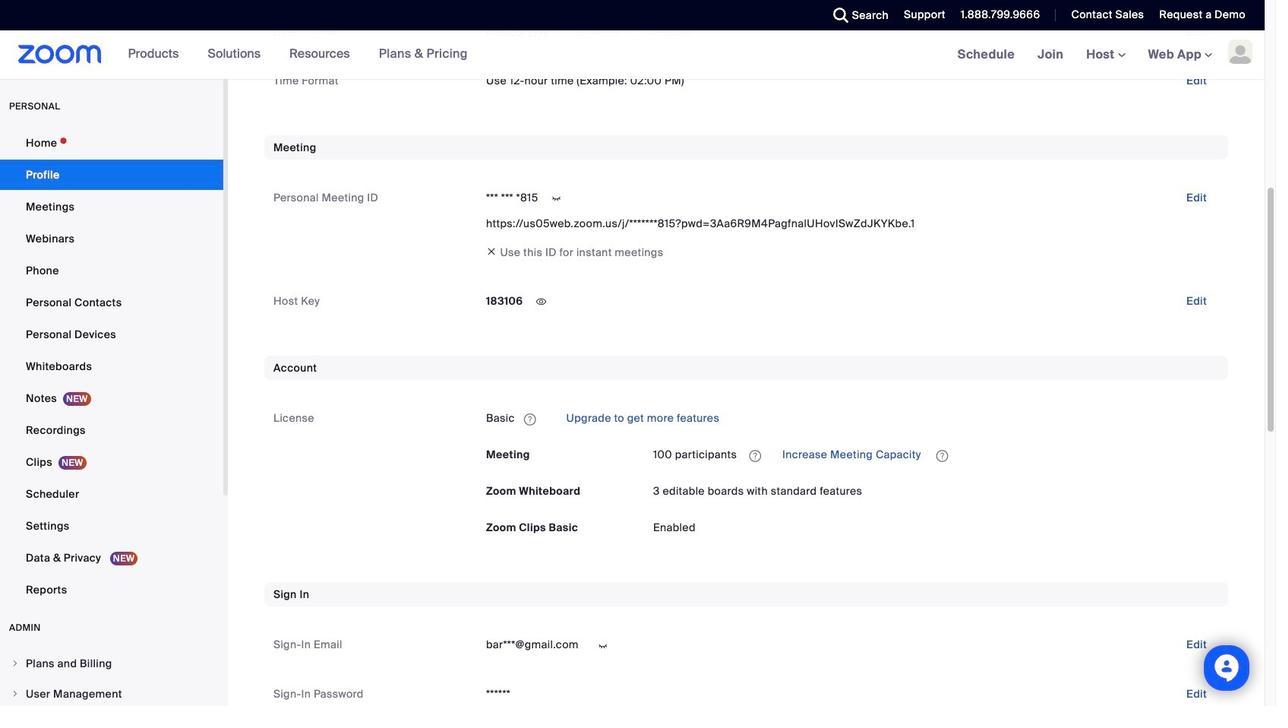 Task type: locate. For each thing, give the bounding box(es) containing it.
menu item
[[0, 649, 223, 678], [0, 679, 223, 706]]

1 vertical spatial menu item
[[0, 679, 223, 706]]

1 right image from the top
[[11, 659, 20, 668]]

0 vertical spatial menu item
[[0, 649, 223, 678]]

right image
[[11, 659, 20, 668], [11, 689, 20, 698]]

1 vertical spatial application
[[654, 443, 1220, 467]]

product information navigation
[[102, 30, 479, 79]]

0 vertical spatial right image
[[11, 659, 20, 668]]

right image for 2nd menu item from the bottom
[[11, 659, 20, 668]]

right image for 1st menu item from the bottom
[[11, 689, 20, 698]]

1 menu item from the top
[[0, 649, 223, 678]]

zoom logo image
[[18, 45, 102, 64]]

application
[[486, 406, 1220, 431], [654, 443, 1220, 467]]

2 right image from the top
[[11, 689, 20, 698]]

profile picture image
[[1229, 40, 1253, 64]]

1 vertical spatial right image
[[11, 689, 20, 698]]

banner
[[0, 30, 1265, 80]]

0 vertical spatial application
[[486, 406, 1220, 431]]

learn more about your meeting license image
[[745, 449, 766, 463]]



Task type: describe. For each thing, give the bounding box(es) containing it.
personal menu menu
[[0, 128, 223, 606]]

show personal meeting id image
[[545, 192, 569, 205]]

meetings navigation
[[947, 30, 1265, 80]]

hide host key image
[[529, 295, 554, 309]]

2 menu item from the top
[[0, 679, 223, 706]]

admin menu menu
[[0, 649, 223, 706]]

learn more about your license type image
[[523, 414, 538, 425]]



Task type: vqa. For each thing, say whether or not it's contained in the screenshot.
'Contact'
no



